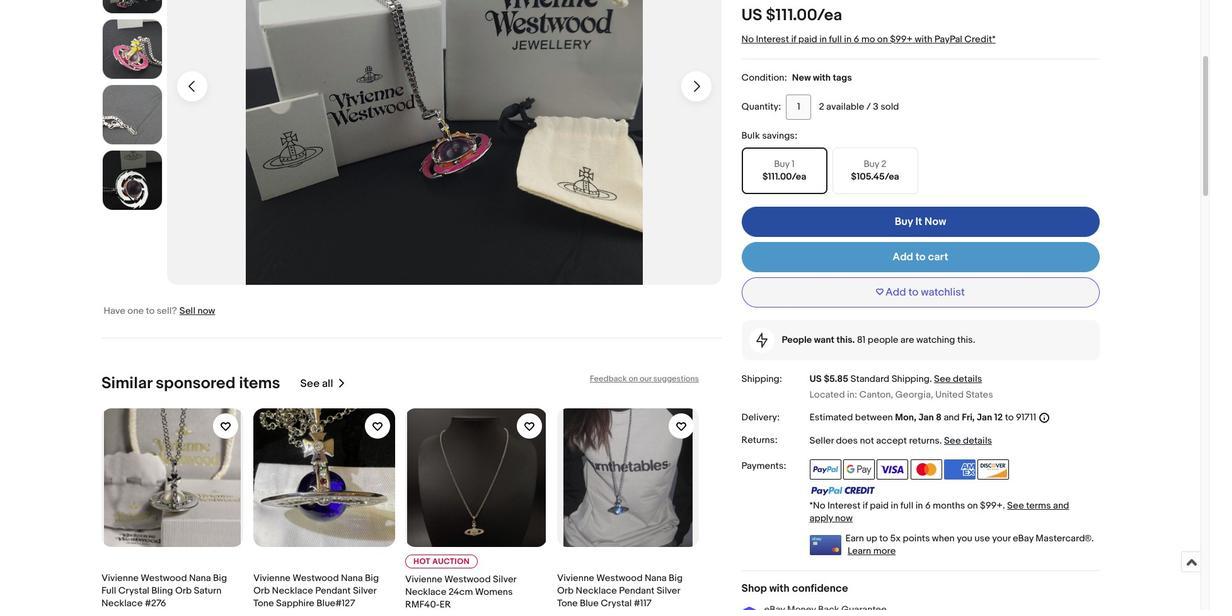 Task type: describe. For each thing, give the bounding box(es) containing it.
vivienne westwood nana big orb necklace pendant silver tone blue crystal #117 link
[[557, 408, 699, 610]]

savings:
[[762, 130, 798, 142]]

seller does not accept returns . see details
[[810, 435, 993, 447]]

sell now link
[[180, 305, 215, 317]]

earn
[[846, 533, 864, 545]]

2 this. from the left
[[958, 334, 976, 346]]

orb for vivienne westwood nana big orb necklace pendant silver tone blue crystal #117
[[557, 585, 574, 597]]

vivienne for sapphire
[[253, 572, 290, 584]]

us $5.85 standard shipping . see details located in: canton, georgia, united states
[[810, 373, 994, 401]]

on for no interest if paid in full in 6 mo on $99+ with paypal credit*
[[878, 33, 888, 45]]

1 jan from the left
[[919, 412, 934, 424]]

if for no
[[792, 33, 797, 45]]

0 vertical spatial 2
[[819, 101, 825, 113]]

in up 5x
[[891, 500, 899, 512]]

buy for 1
[[774, 158, 790, 170]]

vivienne for blue
[[557, 572, 594, 584]]

blue
[[580, 597, 599, 609]]

westwood inside "vivienne westwood silver necklace 24cm womens rmf40-er"
[[444, 574, 491, 586]]

$105.45/ea
[[851, 171, 900, 183]]

0 horizontal spatial on
[[629, 374, 638, 384]]

new
[[792, 72, 811, 84]]

see all
[[300, 377, 333, 390]]

full for months
[[901, 500, 914, 512]]

0 vertical spatial now
[[198, 305, 215, 317]]

you
[[957, 533, 973, 545]]

people want this. 81 people are watching this.
[[782, 334, 976, 346]]

discover image
[[978, 460, 1010, 480]]

buy it now link
[[742, 207, 1100, 237]]

0 vertical spatial see details link
[[934, 373, 983, 385]]

terms
[[1027, 500, 1052, 512]]

ebay
[[1013, 533, 1034, 545]]

your
[[993, 533, 1011, 545]]

available
[[827, 101, 865, 113]]

0 vertical spatial with details__icon image
[[756, 333, 768, 348]]

add to cart
[[893, 251, 949, 263]]

people
[[782, 334, 812, 346]]

1 horizontal spatial with
[[813, 72, 831, 84]]

big for vivienne westwood nana big orb necklace pendant silver tone blue crystal #117
[[669, 572, 683, 584]]

payments:
[[742, 460, 787, 472]]

confidence
[[792, 583, 848, 595]]

items
[[239, 374, 280, 393]]

standard
[[851, 373, 890, 385]]

add for add to watchlist
[[886, 286, 907, 299]]

in left mo
[[844, 33, 852, 45]]

pendant for crystal
[[619, 585, 655, 597]]

sold
[[881, 101, 899, 113]]

#117
[[634, 597, 652, 609]]

master card image
[[911, 460, 942, 480]]

add to cart link
[[742, 242, 1100, 272]]

nana for vivienne westwood nana big orb necklace pendant silver tone sapphire blue#127
[[341, 572, 363, 584]]

necklace inside the vivienne westwood nana big orb necklace pendant silver tone blue crystal #117
[[576, 585, 617, 597]]

see left all
[[300, 377, 319, 390]]

feedback on our suggestions
[[590, 374, 699, 384]]

paypal credit image
[[810, 486, 875, 496]]

8
[[936, 412, 942, 424]]

6 for months
[[926, 500, 931, 512]]

er
[[440, 599, 451, 610]]

sapphire
[[276, 597, 314, 609]]

silver inside "vivienne westwood silver necklace 24cm womens rmf40-er"
[[493, 574, 516, 586]]

buy 2 $105.45/ea
[[851, 158, 900, 183]]

see terms and apply now link
[[810, 500, 1070, 525]]

91711
[[1016, 412, 1037, 424]]

1 vertical spatial $111.00/ea
[[763, 171, 807, 183]]

watching
[[917, 334, 956, 346]]

use
[[975, 533, 990, 545]]

full
[[101, 585, 116, 597]]

1
[[792, 158, 795, 170]]

estimated
[[810, 412, 853, 424]]

american express image
[[945, 460, 976, 480]]

$5.85
[[824, 373, 849, 385]]

vivienne for necklace
[[101, 572, 138, 584]]

silver for vivienne westwood nana big orb necklace pendant silver tone sapphire blue#127
[[353, 585, 376, 597]]

see inside "see terms and apply now"
[[1008, 500, 1025, 512]]

2 available / 3 sold
[[819, 101, 899, 113]]

google pay image
[[844, 460, 875, 480]]

paypal
[[935, 33, 963, 45]]

points
[[903, 533, 930, 545]]

between
[[855, 412, 893, 424]]

orb inside vivienne westwood nana big full crystal bling orb saturn necklace #276
[[175, 585, 191, 597]]

united
[[936, 389, 964, 401]]

buy for it
[[895, 215, 913, 228]]

See all text field
[[300, 377, 333, 390]]

canton,
[[860, 389, 894, 401]]

no interest if paid in full in 6 mo on $99+ with paypal credit* link
[[742, 33, 996, 45]]

if for *no
[[863, 500, 868, 512]]

have one to sell? sell now
[[104, 305, 215, 317]]

2 horizontal spatial with
[[915, 33, 933, 45]]

tags
[[833, 72, 852, 84]]

ebay mastercard image
[[810, 535, 841, 556]]

cart
[[929, 251, 949, 263]]

people
[[868, 334, 899, 346]]

buy it now
[[895, 215, 947, 228]]

crystal inside vivienne westwood nana big full crystal bling orb saturn necklace #276
[[118, 585, 149, 597]]

Quantity: text field
[[787, 94, 812, 120]]

pendant for blue#127
[[315, 585, 351, 597]]

condition: new with tags
[[742, 72, 852, 84]]

details inside us $5.85 standard shipping . see details located in: canton, georgia, united states
[[953, 373, 983, 385]]

similar sponsored items
[[101, 374, 280, 393]]

*no interest if paid in full in 6 months on $99+.
[[810, 500, 1008, 512]]

us for us $111.00/ea
[[742, 5, 763, 25]]

vivienne westwood nana big orb necklace pendant silver tone sapphire blue#127
[[253, 572, 379, 609]]

1 vertical spatial details
[[963, 435, 993, 447]]

no interest if paid in full in 6 mo on $99+ with paypal credit*
[[742, 33, 996, 45]]

necklace inside "vivienne westwood silver necklace 24cm womens rmf40-er"
[[405, 586, 446, 598]]

states
[[966, 389, 994, 401]]

0 vertical spatial $111.00/ea
[[766, 5, 843, 25]]

quantity:
[[742, 101, 781, 113]]

tone for vivienne westwood nana big orb necklace pendant silver tone sapphire blue#127
[[253, 597, 274, 609]]

2 inside buy 2 $105.45/ea
[[882, 158, 887, 170]]

3
[[873, 101, 879, 113]]

sell?
[[157, 305, 177, 317]]

mo
[[862, 33, 875, 45]]

not
[[860, 435, 874, 447]]

$99+.
[[981, 500, 1006, 512]]

81
[[857, 334, 866, 346]]

vivienne westwood nana big full crystal bling orb saturn necklace #276
[[101, 572, 227, 609]]

1 vertical spatial see details link
[[944, 435, 993, 447]]

no
[[742, 33, 754, 45]]

one
[[128, 305, 144, 317]]

in left 'months'
[[916, 500, 923, 512]]



Task type: locate. For each thing, give the bounding box(es) containing it.
blue#127
[[316, 597, 355, 609]]

tone left sapphire
[[253, 597, 274, 609]]

and right terms
[[1054, 500, 1070, 512]]

$111.00/ea down "1"
[[763, 171, 807, 183]]

fri,
[[962, 412, 975, 424]]

to left watchlist
[[909, 286, 919, 299]]

westwood inside the vivienne westwood nana big orb necklace pendant silver tone blue crystal #117
[[596, 572, 643, 584]]

1 vertical spatial if
[[863, 500, 868, 512]]

buy inside buy 2 $105.45/ea
[[864, 158, 880, 170]]

0 horizontal spatial interest
[[756, 33, 789, 45]]

see right "returns"
[[944, 435, 961, 447]]

1 horizontal spatial and
[[1054, 500, 1070, 512]]

1 vertical spatial us
[[810, 373, 822, 385]]

pendant inside vivienne westwood nana big orb necklace pendant silver tone sapphire blue#127
[[315, 585, 351, 597]]

1 horizontal spatial if
[[863, 500, 868, 512]]

necklace up blue
[[576, 585, 617, 597]]

westwood up the #117
[[596, 572, 643, 584]]

1 nana from the left
[[189, 572, 211, 584]]

pendant
[[315, 585, 351, 597], [619, 585, 655, 597]]

crystal
[[118, 585, 149, 597], [601, 597, 632, 609]]

with right shop
[[770, 583, 790, 595]]

big for vivienne westwood nana big full crystal bling orb saturn necklace #276
[[213, 572, 227, 584]]

interest for *no
[[828, 500, 861, 512]]

have
[[104, 305, 125, 317]]

6 for mo
[[854, 33, 860, 45]]

womens
[[475, 586, 513, 598]]

up
[[867, 533, 878, 545]]

big inside the vivienne westwood nana big orb necklace pendant silver tone blue crystal #117
[[669, 572, 683, 584]]

westwood for blue#127
[[292, 572, 339, 584]]

saturn
[[194, 585, 221, 597]]

interest for no
[[756, 33, 789, 45]]

1 pendant from the left
[[315, 585, 351, 597]]

us
[[742, 5, 763, 25], [810, 373, 822, 385]]

/
[[867, 101, 871, 113]]

vivienne inside vivienne westwood nana big full crystal bling orb saturn necklace #276
[[101, 572, 138, 584]]

vivienne up sapphire
[[253, 572, 290, 584]]

see up united
[[934, 373, 951, 385]]

crystal left the #117
[[601, 597, 632, 609]]

0 horizontal spatial us
[[742, 5, 763, 25]]

now right sell
[[198, 305, 215, 317]]

buy left it
[[895, 215, 913, 228]]

bling
[[151, 585, 173, 597]]

add inside button
[[886, 286, 907, 299]]

paid for mo
[[799, 33, 818, 45]]

to left cart
[[916, 251, 926, 263]]

buy up $105.45/ea
[[864, 158, 880, 170]]

0 horizontal spatial .
[[930, 373, 932, 385]]

and inside "see terms and apply now"
[[1054, 500, 1070, 512]]

nana inside vivienne westwood nana big full crystal bling orb saturn necklace #276
[[189, 572, 211, 584]]

0 vertical spatial details
[[953, 373, 983, 385]]

add
[[893, 251, 914, 263], [886, 286, 907, 299]]

us up the located at the bottom right
[[810, 373, 822, 385]]

if down the paypal credit image
[[863, 500, 868, 512]]

picture 3 of 5 image
[[102, 19, 162, 79]]

tone left blue
[[557, 597, 578, 609]]

suggestions
[[653, 374, 699, 384]]

paypal image
[[810, 460, 841, 480]]

tone
[[253, 597, 274, 609], [557, 597, 578, 609]]

us for us $5.85 standard shipping . see details located in: canton, georgia, united states
[[810, 373, 822, 385]]

add down add to cart link
[[886, 286, 907, 299]]

see
[[934, 373, 951, 385], [300, 377, 319, 390], [944, 435, 961, 447], [1008, 500, 1025, 512]]

1 vertical spatial add
[[886, 286, 907, 299]]

to inside 'earn up to 5x points when you use your ebay mastercard®. learn more'
[[880, 533, 889, 545]]

big inside vivienne westwood nana big orb necklace pendant silver tone sapphire blue#127
[[365, 572, 379, 584]]

learn more link
[[848, 546, 896, 557]]

vivienne inside "vivienne westwood silver necklace 24cm womens rmf40-er"
[[405, 574, 442, 586]]

1 horizontal spatial jan
[[977, 412, 993, 424]]

paid for months
[[870, 500, 889, 512]]

orb inside vivienne westwood nana big orb necklace pendant silver tone sapphire blue#127
[[253, 585, 270, 597]]

learn
[[848, 546, 872, 557]]

necklace down 'full'
[[101, 597, 142, 609]]

see all link
[[300, 374, 346, 393]]

buy for 2
[[864, 158, 880, 170]]

1 horizontal spatial interest
[[828, 500, 861, 512]]

0 horizontal spatial orb
[[175, 585, 191, 597]]

feedback on our suggestions link
[[590, 374, 699, 384]]

2 horizontal spatial nana
[[645, 572, 667, 584]]

1 orb from the left
[[175, 585, 191, 597]]

0 horizontal spatial with
[[770, 583, 790, 595]]

0 horizontal spatial this.
[[837, 334, 855, 346]]

full for mo
[[829, 33, 842, 45]]

paid up up
[[870, 500, 889, 512]]

see inside us $5.85 standard shipping . see details located in: canton, georgia, united states
[[934, 373, 951, 385]]

nana for vivienne westwood nana big full crystal bling orb saturn necklace #276
[[189, 572, 211, 584]]

vivienne down hot
[[405, 574, 442, 586]]

2 jan from the left
[[977, 412, 993, 424]]

mon,
[[895, 412, 917, 424]]

on for *no interest if paid in full in 6 months on $99+.
[[968, 500, 978, 512]]

0 vertical spatial paid
[[799, 33, 818, 45]]

interest right no
[[756, 33, 789, 45]]

with details__icon image down shop
[[742, 607, 757, 610]]

1 horizontal spatial full
[[901, 500, 914, 512]]

westwood for #276
[[140, 572, 187, 584]]

when
[[932, 533, 955, 545]]

us inside us $5.85 standard shipping . see details located in: canton, georgia, united states
[[810, 373, 822, 385]]

hot
[[413, 557, 430, 567]]

nana
[[189, 572, 211, 584], [341, 572, 363, 584], [645, 572, 667, 584]]

details down the fri,
[[963, 435, 993, 447]]

tone inside vivienne westwood nana big orb necklace pendant silver tone sapphire blue#127
[[253, 597, 274, 609]]

buy
[[774, 158, 790, 170], [864, 158, 880, 170], [895, 215, 913, 228]]

.
[[930, 373, 932, 385], [940, 435, 942, 447]]

bulk savings:
[[742, 130, 798, 142]]

1 vertical spatial .
[[940, 435, 942, 447]]

big for vivienne westwood nana big orb necklace pendant silver tone sapphire blue#127
[[365, 572, 379, 584]]

1 vertical spatial interest
[[828, 500, 861, 512]]

and right 8
[[944, 412, 960, 424]]

1 horizontal spatial nana
[[341, 572, 363, 584]]

orb inside the vivienne westwood nana big orb necklace pendant silver tone blue crystal #117
[[557, 585, 574, 597]]

6 left mo
[[854, 33, 860, 45]]

0 vertical spatial crystal
[[118, 585, 149, 597]]

$99+
[[890, 33, 913, 45]]

0 horizontal spatial crystal
[[118, 585, 149, 597]]

necklace
[[272, 585, 313, 597], [576, 585, 617, 597], [405, 586, 446, 598], [101, 597, 142, 609]]

details up "states"
[[953, 373, 983, 385]]

1 horizontal spatial crystal
[[601, 597, 632, 609]]

to left 5x
[[880, 533, 889, 545]]

1 tone from the left
[[253, 597, 274, 609]]

nana up the saturn
[[189, 572, 211, 584]]

vivienne up 'full'
[[101, 572, 138, 584]]

2 pendant from the left
[[619, 585, 655, 597]]

1 big from the left
[[213, 572, 227, 584]]

watchlist
[[921, 286, 965, 299]]

1 vertical spatial with details__icon image
[[742, 607, 757, 610]]

pendant up the #117
[[619, 585, 655, 597]]

nana up the #117
[[645, 572, 667, 584]]

1 horizontal spatial pendant
[[619, 585, 655, 597]]

1 vertical spatial 6
[[926, 500, 931, 512]]

now
[[925, 215, 947, 228]]

to inside add to cart link
[[916, 251, 926, 263]]

feedback
[[590, 374, 627, 384]]

months
[[933, 500, 966, 512]]

2 orb from the left
[[253, 585, 270, 597]]

0 horizontal spatial nana
[[189, 572, 211, 584]]

0 horizontal spatial silver
[[353, 585, 376, 597]]

add left cart
[[893, 251, 914, 263]]

more
[[874, 546, 896, 557]]

now inside "see terms and apply now"
[[836, 513, 853, 525]]

nana up blue#127
[[341, 572, 363, 584]]

0 vertical spatial us
[[742, 5, 763, 25]]

on left $99+. at the right bottom of page
[[968, 500, 978, 512]]

does
[[836, 435, 858, 447]]

nana inside the vivienne westwood nana big orb necklace pendant silver tone blue crystal #117
[[645, 572, 667, 584]]

rmf40-
[[405, 599, 440, 610]]

vivienne westwood nana big orb necklace pendant silver tone sapphire blue#127 link
[[253, 408, 395, 610]]

*no
[[810, 500, 826, 512]]

us up no
[[742, 5, 763, 25]]

westwood inside vivienne westwood nana big full crystal bling orb saturn necklace #276
[[140, 572, 187, 584]]

vivienne inside vivienne westwood nana big orb necklace pendant silver tone sapphire blue#127
[[253, 572, 290, 584]]

0 vertical spatial interest
[[756, 33, 789, 45]]

. down 8
[[940, 435, 942, 447]]

with details__icon image
[[756, 333, 768, 348], [742, 607, 757, 610]]

our
[[640, 374, 651, 384]]

silver
[[493, 574, 516, 586], [353, 585, 376, 597], [657, 585, 680, 597]]

add to watchlist button
[[742, 277, 1100, 307]]

full up points
[[901, 500, 914, 512]]

0 horizontal spatial big
[[213, 572, 227, 584]]

3 big from the left
[[669, 572, 683, 584]]

1 vertical spatial 2
[[882, 158, 887, 170]]

if
[[792, 33, 797, 45], [863, 500, 868, 512]]

vivienne westwood nana big orb necklace pendant sterling silver saturn pink star - picture 1 of 5 image
[[167, 0, 722, 285]]

0 vertical spatial full
[[829, 33, 842, 45]]

2 horizontal spatial on
[[968, 500, 978, 512]]

24cm
[[448, 586, 473, 598]]

0 vertical spatial if
[[792, 33, 797, 45]]

0 vertical spatial add
[[893, 251, 914, 263]]

1 horizontal spatial .
[[940, 435, 942, 447]]

westwood up 24cm at the bottom left
[[444, 574, 491, 586]]

nana inside vivienne westwood nana big orb necklace pendant silver tone sapphire blue#127
[[341, 572, 363, 584]]

returns:
[[742, 435, 778, 446]]

1 vertical spatial paid
[[870, 500, 889, 512]]

1 horizontal spatial paid
[[870, 500, 889, 512]]

shop
[[742, 583, 767, 595]]

crystal right 'full'
[[118, 585, 149, 597]]

if down us $111.00/ea
[[792, 33, 797, 45]]

crystal inside the vivienne westwood nana big orb necklace pendant silver tone blue crystal #117
[[601, 597, 632, 609]]

0 vertical spatial .
[[930, 373, 932, 385]]

1 this. from the left
[[837, 334, 855, 346]]

interest down the paypal credit image
[[828, 500, 861, 512]]

0 horizontal spatial paid
[[799, 33, 818, 45]]

tone for vivienne westwood nana big orb necklace pendant silver tone blue crystal #117
[[557, 597, 578, 609]]

5x
[[891, 533, 901, 545]]

0 horizontal spatial and
[[944, 412, 960, 424]]

1 vertical spatial now
[[836, 513, 853, 525]]

visa image
[[877, 460, 909, 480]]

0 vertical spatial on
[[878, 33, 888, 45]]

silver inside vivienne westwood nana big orb necklace pendant silver tone sapphire blue#127
[[353, 585, 376, 597]]

1 horizontal spatial us
[[810, 373, 822, 385]]

1 horizontal spatial silver
[[493, 574, 516, 586]]

2 horizontal spatial buy
[[895, 215, 913, 228]]

1 vertical spatial with
[[813, 72, 831, 84]]

0 horizontal spatial full
[[829, 33, 842, 45]]

accept
[[877, 435, 907, 447]]

jan left 12
[[977, 412, 993, 424]]

vivienne up blue
[[557, 572, 594, 584]]

pendant inside the vivienne westwood nana big orb necklace pendant silver tone blue crystal #117
[[619, 585, 655, 597]]

westwood
[[140, 572, 187, 584], [292, 572, 339, 584], [596, 572, 643, 584], [444, 574, 491, 586]]

necklace inside vivienne westwood nana big full crystal bling orb saturn necklace #276
[[101, 597, 142, 609]]

1 horizontal spatial big
[[365, 572, 379, 584]]

vivienne inside the vivienne westwood nana big orb necklace pendant silver tone blue crystal #117
[[557, 572, 594, 584]]

see left terms
[[1008, 500, 1025, 512]]

shipping:
[[742, 373, 782, 385]]

nana for vivienne westwood nana big orb necklace pendant silver tone blue crystal #117
[[645, 572, 667, 584]]

3 nana from the left
[[645, 572, 667, 584]]

necklace up "rmf40-"
[[405, 586, 446, 598]]

add to watchlist
[[886, 286, 965, 299]]

1 vertical spatial and
[[1054, 500, 1070, 512]]

with right new
[[813, 72, 831, 84]]

. inside us $5.85 standard shipping . see details located in: canton, georgia, united states
[[930, 373, 932, 385]]

0 horizontal spatial pendant
[[315, 585, 351, 597]]

1 vertical spatial crystal
[[601, 597, 632, 609]]

necklace inside vivienne westwood nana big orb necklace pendant silver tone sapphire blue#127
[[272, 585, 313, 597]]

2 up $105.45/ea
[[882, 158, 887, 170]]

full left mo
[[829, 33, 842, 45]]

paid down us $111.00/ea
[[799, 33, 818, 45]]

0 vertical spatial with
[[915, 33, 933, 45]]

1 vertical spatial full
[[901, 500, 914, 512]]

2 vertical spatial on
[[968, 500, 978, 512]]

all
[[322, 377, 333, 390]]

us $111.00/ea
[[742, 5, 843, 25]]

estimated between mon, jan 8 and fri, jan 12 to 91711
[[810, 412, 1037, 424]]

2 horizontal spatial orb
[[557, 585, 574, 597]]

westwood up bling at the bottom of page
[[140, 572, 187, 584]]

#276
[[145, 597, 166, 609]]

buy inside buy it now "link"
[[895, 215, 913, 228]]

2 big from the left
[[365, 572, 379, 584]]

picture 5 of 5 image
[[102, 150, 162, 210]]

buy inside "buy 1 $111.00/ea"
[[774, 158, 790, 170]]

1 horizontal spatial buy
[[864, 158, 880, 170]]

necklace up sapphire
[[272, 585, 313, 597]]

0 horizontal spatial 2
[[819, 101, 825, 113]]

silver for vivienne westwood nana big orb necklace pendant silver tone blue crystal #117
[[657, 585, 680, 597]]

1 horizontal spatial 6
[[926, 500, 931, 512]]

2 horizontal spatial silver
[[657, 585, 680, 597]]

1 horizontal spatial on
[[878, 33, 888, 45]]

see details link down the fri,
[[944, 435, 993, 447]]

add for add to cart
[[893, 251, 914, 263]]

2 nana from the left
[[341, 572, 363, 584]]

0 vertical spatial and
[[944, 412, 960, 424]]

see details link
[[934, 373, 983, 385], [944, 435, 993, 447]]

vivienne westwood silver necklace 24cm womens rmf40-er
[[405, 574, 516, 610]]

1 vertical spatial on
[[629, 374, 638, 384]]

big
[[213, 572, 227, 584], [365, 572, 379, 584], [669, 572, 683, 584]]

2 right quantity: text box
[[819, 101, 825, 113]]

3 orb from the left
[[557, 585, 574, 597]]

pendant up blue#127
[[315, 585, 351, 597]]

silver inside the vivienne westwood nana big orb necklace pendant silver tone blue crystal #117
[[657, 585, 680, 597]]

westwood up blue#127
[[292, 572, 339, 584]]

to inside add to watchlist button
[[909, 286, 919, 299]]

on right mo
[[878, 33, 888, 45]]

in down us $111.00/ea
[[820, 33, 827, 45]]

0 horizontal spatial buy
[[774, 158, 790, 170]]

with right $99+
[[915, 33, 933, 45]]

1 horizontal spatial 2
[[882, 158, 887, 170]]

0 horizontal spatial 6
[[854, 33, 860, 45]]

now right apply
[[836, 513, 853, 525]]

2 tone from the left
[[557, 597, 578, 609]]

0 horizontal spatial tone
[[253, 597, 274, 609]]

see details link up united
[[934, 373, 983, 385]]

0 horizontal spatial jan
[[919, 412, 934, 424]]

. up georgia,
[[930, 373, 932, 385]]

1 horizontal spatial now
[[836, 513, 853, 525]]

see terms and apply now
[[810, 500, 1070, 525]]

details
[[953, 373, 983, 385], [963, 435, 993, 447]]

12
[[995, 412, 1003, 424]]

to right 12
[[1005, 412, 1014, 424]]

vivienne westwood nana big full crystal bling orb saturn necklace #276 link
[[101, 408, 243, 610]]

with details__icon image left people
[[756, 333, 768, 348]]

on left our
[[629, 374, 638, 384]]

to right one
[[146, 305, 155, 317]]

0 vertical spatial 6
[[854, 33, 860, 45]]

0 horizontal spatial now
[[198, 305, 215, 317]]

westwood inside vivienne westwood nana big orb necklace pendant silver tone sapphire blue#127
[[292, 572, 339, 584]]

picture 4 of 5 image
[[102, 85, 162, 144]]

shop with confidence
[[742, 583, 848, 595]]

0 horizontal spatial if
[[792, 33, 797, 45]]

want
[[814, 334, 835, 346]]

sponsored
[[155, 374, 235, 393]]

1 horizontal spatial this.
[[958, 334, 976, 346]]

buy left "1"
[[774, 158, 790, 170]]

it
[[916, 215, 923, 228]]

tone inside the vivienne westwood nana big orb necklace pendant silver tone blue crystal #117
[[557, 597, 578, 609]]

this. left 81
[[837, 334, 855, 346]]

2 horizontal spatial big
[[669, 572, 683, 584]]

$111.00/ea up new
[[766, 5, 843, 25]]

this. right watching at the bottom of page
[[958, 334, 976, 346]]

big inside vivienne westwood nana big full crystal bling orb saturn necklace #276
[[213, 572, 227, 584]]

2 vertical spatial with
[[770, 583, 790, 595]]

jan left 8
[[919, 412, 934, 424]]

6 left 'months'
[[926, 500, 931, 512]]

shipping
[[892, 373, 930, 385]]

jan
[[919, 412, 934, 424], [977, 412, 993, 424]]

sell
[[180, 305, 196, 317]]

1 horizontal spatial tone
[[557, 597, 578, 609]]

orb
[[175, 585, 191, 597], [253, 585, 270, 597], [557, 585, 574, 597]]

condition:
[[742, 72, 787, 84]]

westwood for crystal
[[596, 572, 643, 584]]

orb for vivienne westwood nana big orb necklace pendant silver tone sapphire blue#127
[[253, 585, 270, 597]]

returns
[[909, 435, 940, 447]]

bulk
[[742, 130, 760, 142]]

1 horizontal spatial orb
[[253, 585, 270, 597]]



Task type: vqa. For each thing, say whether or not it's contained in the screenshot.
Print
no



